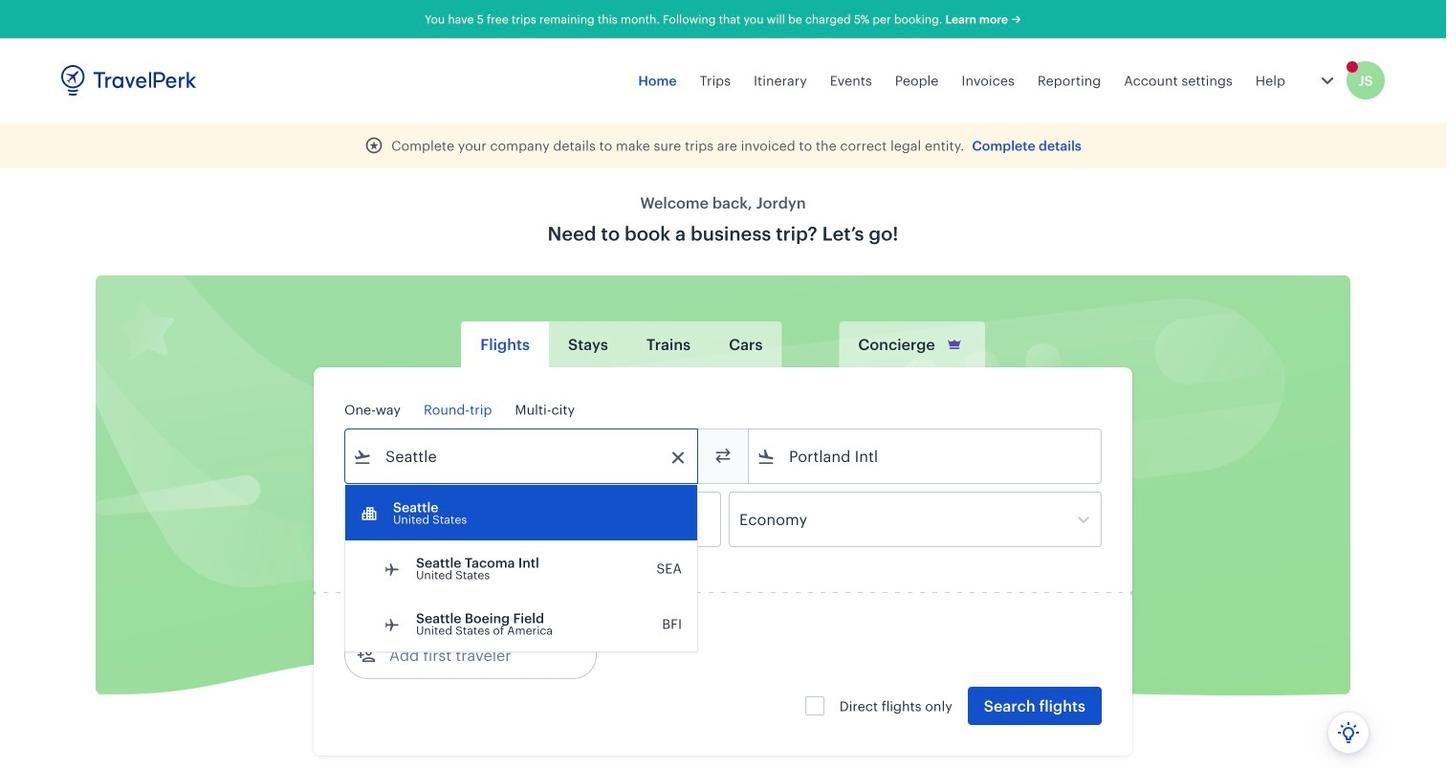 Task type: locate. For each thing, give the bounding box(es) containing it.
Depart text field
[[372, 493, 472, 546]]

To search field
[[776, 441, 1076, 472]]



Task type: describe. For each thing, give the bounding box(es) containing it.
From search field
[[372, 441, 672, 472]]

Return text field
[[486, 493, 585, 546]]

Add first traveler search field
[[376, 640, 575, 671]]



